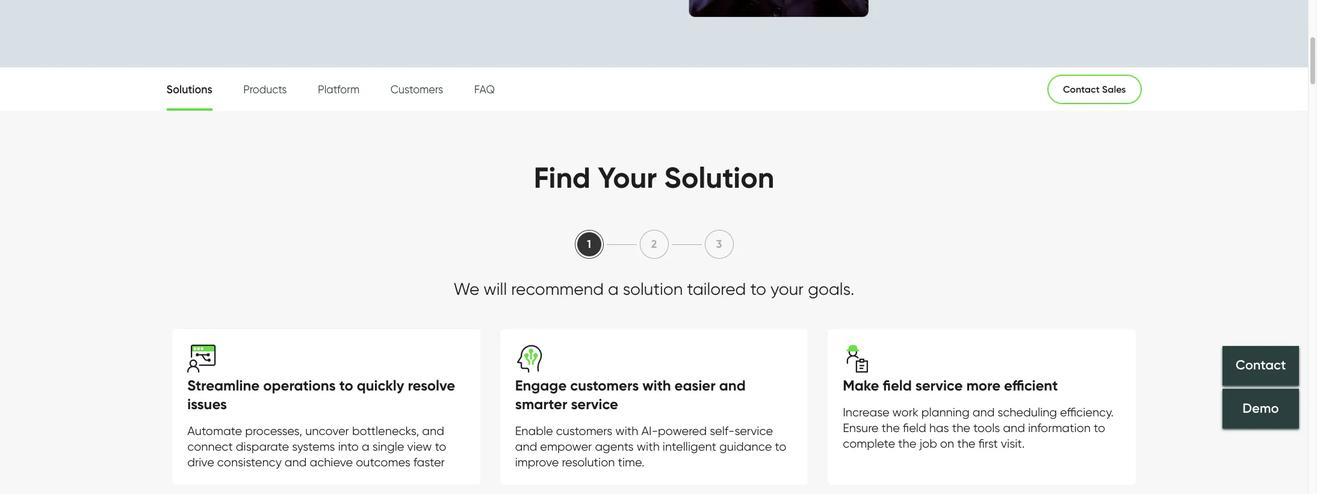 Task type: vqa. For each thing, say whether or not it's contained in the screenshot.
solution
yes



Task type: locate. For each thing, give the bounding box(es) containing it.
consistency
[[217, 455, 282, 470]]

on
[[941, 437, 955, 451]]

service for and
[[571, 396, 619, 413]]

field down work at the bottom right
[[903, 421, 927, 435]]

with inside engage customers with easier and smarter service
[[643, 377, 671, 394]]

1 horizontal spatial service
[[735, 424, 773, 439]]

1 vertical spatial service
[[571, 396, 619, 413]]

systems
[[292, 440, 335, 454]]

1 vertical spatial contact
[[1236, 357, 1287, 374]]

processes,
[[245, 424, 302, 439]]

to inside "increase work planning and scheduling efficiency. ensure the field has the tools and information to complete the job on the first visit."
[[1094, 421, 1106, 435]]

achieve
[[310, 455, 353, 470]]

your
[[771, 279, 804, 300]]

goals.
[[808, 279, 855, 300]]

with
[[643, 377, 671, 394], [616, 424, 639, 439], [637, 440, 660, 454]]

0 vertical spatial contact
[[1064, 83, 1100, 95]]

streamline operations to quickly resolve issues
[[187, 377, 456, 413]]

and inside 'enable customers with ai-powered self-service and empower agents with intelligent guidance to improve resolution time.'
[[515, 440, 538, 454]]

find your solution
[[534, 160, 775, 196]]

with down ai-
[[637, 440, 660, 454]]

smarter
[[515, 396, 568, 413]]

to down 'efficiency.'
[[1094, 421, 1106, 435]]

contact sales link
[[1048, 74, 1142, 104]]

1 vertical spatial a
[[362, 440, 370, 454]]

engage
[[515, 377, 567, 394]]

a
[[608, 279, 619, 300], [362, 440, 370, 454]]

information
[[1029, 421, 1091, 435]]

powered
[[658, 424, 707, 439]]

1 vertical spatial customers
[[556, 424, 613, 439]]

and
[[720, 377, 746, 394], [973, 405, 995, 420], [1004, 421, 1026, 435], [422, 424, 445, 439], [515, 440, 538, 454], [285, 455, 307, 470]]

and up visit.
[[1004, 421, 1026, 435]]

make field service more efficient
[[843, 377, 1059, 394]]

and down enable
[[515, 440, 538, 454]]

contact left the sales
[[1064, 83, 1100, 95]]

service inside engage customers with easier and smarter service
[[571, 396, 619, 413]]

service inside 'enable customers with ai-powered self-service and empower agents with intelligent guidance to improve resolution time.'
[[735, 424, 773, 439]]

to left quickly
[[340, 377, 353, 394]]

contact for contact sales
[[1064, 83, 1100, 95]]

operations
[[263, 377, 336, 394]]

2 horizontal spatial service
[[916, 377, 963, 394]]

0 horizontal spatial service
[[571, 396, 619, 413]]

to up the faster
[[435, 440, 447, 454]]

bottlenecks,
[[352, 424, 419, 439]]

3 link
[[705, 230, 734, 259]]

the right on
[[958, 437, 976, 451]]

work
[[893, 405, 919, 420]]

increase work planning and scheduling efficiency. ensure the field has the tools and information to complete the job on the first visit.
[[843, 405, 1114, 451]]

self-
[[710, 424, 735, 439]]

solution
[[665, 160, 775, 196]]

contact
[[1064, 83, 1100, 95], [1236, 357, 1287, 374]]

issues
[[187, 396, 227, 413]]

resolution
[[562, 455, 615, 470]]

with up the "agents"
[[616, 424, 639, 439]]

0 vertical spatial customers
[[571, 377, 639, 394]]

and inside engage customers with easier and smarter service
[[720, 377, 746, 394]]

a inside automate processes, uncover bottlenecks, and connect disparate systems into a single view to drive consistency and achieve outcomes faster
[[362, 440, 370, 454]]

0 horizontal spatial a
[[362, 440, 370, 454]]

a left solution
[[608, 279, 619, 300]]

to right the guidance
[[775, 440, 787, 454]]

customers inside engage customers with easier and smarter service
[[571, 377, 639, 394]]

faster
[[414, 455, 445, 470]]

automate
[[187, 424, 242, 439]]

and up view
[[422, 424, 445, 439]]

the
[[882, 421, 900, 435], [953, 421, 971, 435], [899, 437, 917, 451], [958, 437, 976, 451]]

with left easier
[[643, 377, 671, 394]]

service up 'planning'
[[916, 377, 963, 394]]

0 vertical spatial with
[[643, 377, 671, 394]]

customers
[[571, 377, 639, 394], [556, 424, 613, 439]]

faq
[[475, 83, 495, 96]]

resolve
[[408, 377, 456, 394]]

customers for enable
[[556, 424, 613, 439]]

has
[[930, 421, 950, 435]]

and right easier
[[720, 377, 746, 394]]

and up tools
[[973, 405, 995, 420]]

ensure
[[843, 421, 879, 435]]

2 vertical spatial with
[[637, 440, 660, 454]]

customers
[[391, 83, 443, 96]]

to
[[751, 279, 767, 300], [340, 377, 353, 394], [1094, 421, 1106, 435], [435, 440, 447, 454], [775, 440, 787, 454]]

field
[[883, 377, 912, 394], [903, 421, 927, 435]]

to inside automate processes, uncover bottlenecks, and connect disparate systems into a single view to drive consistency and achieve outcomes faster
[[435, 440, 447, 454]]

customers inside 'enable customers with ai-powered self-service and empower agents with intelligent guidance to improve resolution time.'
[[556, 424, 613, 439]]

tailored
[[687, 279, 747, 300]]

0 horizontal spatial contact
[[1064, 83, 1100, 95]]

increase
[[843, 405, 890, 420]]

2 vertical spatial service
[[735, 424, 773, 439]]

a right into
[[362, 440, 370, 454]]

service up the guidance
[[735, 424, 773, 439]]

visit.
[[1002, 437, 1025, 451]]

field up work at the bottom right
[[883, 377, 912, 394]]

service
[[916, 377, 963, 394], [571, 396, 619, 413], [735, 424, 773, 439]]

1 horizontal spatial a
[[608, 279, 619, 300]]

the left job
[[899, 437, 917, 451]]

efficient
[[1005, 377, 1059, 394]]

1 vertical spatial field
[[903, 421, 927, 435]]

contact up demo on the bottom of the page
[[1236, 357, 1287, 374]]

enable customers with ai-powered self-service and empower agents with intelligent guidance to improve resolution time.
[[515, 424, 787, 470]]

0 vertical spatial a
[[608, 279, 619, 300]]

efficiency.
[[1061, 405, 1114, 420]]

service up the "agents"
[[571, 396, 619, 413]]

3
[[717, 238, 722, 251]]

1 horizontal spatial contact
[[1236, 357, 1287, 374]]

1 vertical spatial with
[[616, 424, 639, 439]]



Task type: describe. For each thing, give the bounding box(es) containing it.
solutions
[[167, 83, 212, 96]]

products link
[[244, 67, 287, 111]]

to inside 'enable customers with ai-powered self-service and empower agents with intelligent guidance to improve resolution time.'
[[775, 440, 787, 454]]

scheduling
[[998, 405, 1058, 420]]

empower
[[541, 440, 592, 454]]

drive
[[187, 455, 214, 470]]

the up on
[[953, 421, 971, 435]]

1
[[587, 238, 591, 251]]

demo
[[1243, 401, 1280, 417]]

job
[[920, 437, 938, 451]]

into
[[338, 440, 359, 454]]

products
[[244, 83, 287, 96]]

solutions link
[[167, 68, 212, 115]]

solution
[[623, 279, 683, 300]]

field inside "increase work planning and scheduling efficiency. ensure the field has the tools and information to complete the job on the first visit."
[[903, 421, 927, 435]]

contact for contact
[[1236, 357, 1287, 374]]

time.
[[618, 455, 645, 470]]

sales
[[1103, 83, 1127, 95]]

with for easier
[[643, 377, 671, 394]]

customers link
[[391, 67, 443, 111]]

planning
[[922, 405, 970, 420]]

we
[[454, 279, 480, 300]]

easier
[[675, 377, 716, 394]]

enable
[[515, 424, 553, 439]]

customers for engage
[[571, 377, 639, 394]]

more
[[967, 377, 1001, 394]]

agents
[[595, 440, 634, 454]]

2 link
[[640, 230, 669, 259]]

improve
[[515, 455, 559, 470]]

quickly
[[357, 377, 404, 394]]

disparate
[[236, 440, 289, 454]]

the down work at the bottom right
[[882, 421, 900, 435]]

will
[[484, 279, 507, 300]]

connect
[[187, 440, 233, 454]]

make
[[843, 377, 880, 394]]

1 link
[[575, 230, 604, 259]]

demo link
[[1223, 389, 1300, 429]]

2
[[652, 238, 657, 251]]

0 vertical spatial field
[[883, 377, 912, 394]]

ai-
[[642, 424, 658, 439]]

recommend
[[511, 279, 604, 300]]

complete
[[843, 437, 896, 451]]

your
[[598, 160, 657, 196]]

find
[[534, 160, 591, 196]]

contact link
[[1223, 346, 1300, 386]]

guidance
[[720, 440, 772, 454]]

we will recommend a solution tailored to your goals.
[[454, 279, 855, 300]]

intelligent
[[663, 440, 717, 454]]

outcomes
[[356, 455, 411, 470]]

tools
[[974, 421, 1001, 435]]

and down systems on the bottom of the page
[[285, 455, 307, 470]]

to left your
[[751, 279, 767, 300]]

to inside streamline operations to quickly resolve issues
[[340, 377, 353, 394]]

platform
[[318, 83, 360, 96]]

first
[[979, 437, 999, 451]]

0 vertical spatial service
[[916, 377, 963, 394]]

with for ai-
[[616, 424, 639, 439]]

automate processes, uncover bottlenecks, and connect disparate systems into a single view to drive consistency and achieve outcomes faster
[[187, 424, 447, 470]]

streamline
[[187, 377, 260, 394]]

service for powered
[[735, 424, 773, 439]]

contact sales
[[1064, 83, 1127, 95]]

view
[[407, 440, 432, 454]]

platform link
[[318, 67, 360, 111]]

faq link
[[475, 67, 495, 111]]

single
[[373, 440, 404, 454]]

engage customers with easier and smarter service
[[515, 377, 746, 413]]

uncover
[[305, 424, 349, 439]]



